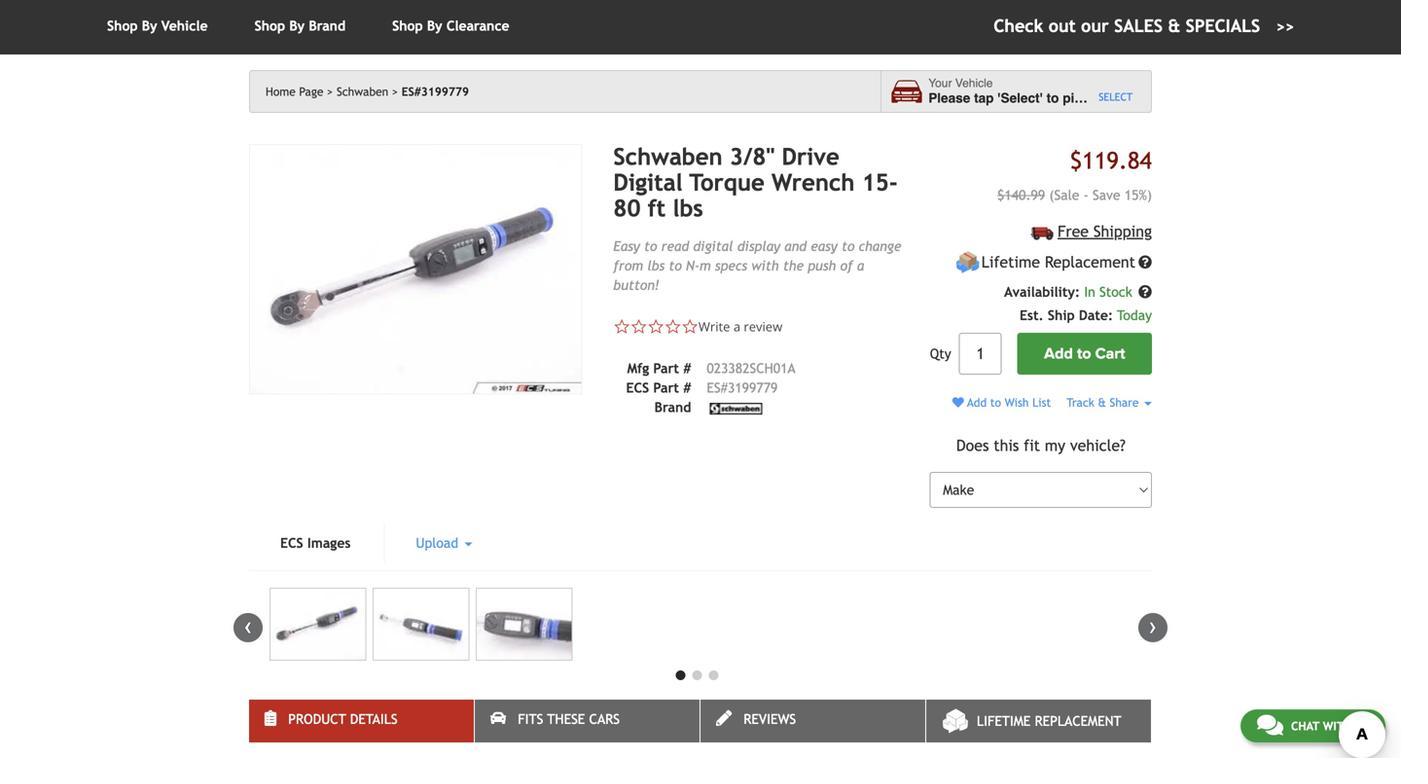 Task type: locate. For each thing, give the bounding box(es) containing it.
qty
[[930, 346, 952, 362]]

lifetime replacement
[[982, 253, 1136, 271], [977, 714, 1122, 729]]

1 horizontal spatial schwaben
[[614, 143, 723, 170]]

1 vertical spatial schwaben
[[614, 143, 723, 170]]

a inside your vehicle please tap 'select' to pick a vehicle
[[1093, 91, 1101, 106]]

add down ship at right top
[[1044, 345, 1073, 363]]

easy
[[614, 239, 640, 254]]

0 horizontal spatial shop
[[107, 18, 138, 34]]

vehicle inside your vehicle please tap 'select' to pick a vehicle
[[956, 77, 993, 90]]

2 by from the left
[[289, 18, 305, 34]]

es#3199779
[[402, 85, 469, 98]]

#
[[683, 361, 691, 376], [683, 380, 691, 396]]

1 vertical spatial a
[[857, 258, 864, 274]]

shop
[[107, 18, 138, 34], [255, 18, 285, 34], [392, 18, 423, 34]]

lbs down read at the left of page
[[647, 258, 665, 274]]

details
[[350, 712, 398, 727]]

1 horizontal spatial brand
[[655, 400, 691, 415]]

‹ link
[[234, 613, 263, 643]]

to inside your vehicle please tap 'select' to pick a vehicle
[[1047, 91, 1059, 106]]

schwaben up ft
[[614, 143, 723, 170]]

chat
[[1291, 719, 1320, 733]]

2 horizontal spatial a
[[1093, 91, 1101, 106]]

1 vertical spatial &
[[1098, 396, 1107, 409]]

0 horizontal spatial lbs
[[647, 258, 665, 274]]

schwaben inside schwaben 3/8" drive digital torque wrench 15- 80 ft lbs
[[614, 143, 723, 170]]

display
[[737, 239, 781, 254]]

specials
[[1186, 16, 1261, 36]]

0 horizontal spatial a
[[734, 318, 741, 335]]

0 horizontal spatial &
[[1098, 396, 1107, 409]]

0 vertical spatial add
[[1044, 345, 1073, 363]]

0 horizontal spatial add
[[967, 396, 987, 409]]

availability:
[[1004, 284, 1080, 300]]

share
[[1110, 396, 1139, 409]]

to left cart
[[1077, 345, 1092, 363]]

question circle image for lifetime replacement
[[1139, 256, 1152, 269]]

question circle image up today at the right of page
[[1139, 285, 1152, 299]]

0 vertical spatial lifetime
[[982, 253, 1040, 271]]

empty star image
[[614, 318, 631, 335], [631, 318, 648, 335], [682, 318, 699, 335]]

push
[[808, 258, 836, 274]]

ft
[[648, 194, 666, 222]]

es#3199779 - 023382sch01a - schwaben 3/8" drive digital torque wrench 15-80 ft lbs - easy to read digital display and easy to change from lbs to n-m specs with the push of a button! - schwaben - audi bmw volkswagen mercedes benz mini porsche image
[[249, 144, 582, 395], [270, 588, 366, 661], [373, 588, 469, 661], [476, 588, 573, 661]]

2 part from the top
[[653, 380, 679, 396]]

empty star image down button!
[[614, 318, 631, 335]]

drive
[[782, 143, 840, 170]]

brand
[[309, 18, 346, 34], [655, 400, 691, 415]]

schwaben right page at the left top of the page
[[337, 85, 389, 98]]

2 # from the top
[[683, 380, 691, 396]]

empty star image up mfg part #
[[648, 318, 665, 335]]

with
[[752, 258, 779, 274], [1323, 719, 1352, 733]]

track & share button
[[1067, 396, 1152, 409]]

1 vertical spatial vehicle
[[956, 77, 993, 90]]

replacement
[[1045, 253, 1136, 271], [1035, 714, 1122, 729]]

vehicle?
[[1070, 436, 1126, 454]]

None text field
[[959, 333, 1002, 375]]

cars
[[589, 712, 620, 727]]

free shipping
[[1058, 222, 1152, 240]]

0 vertical spatial question circle image
[[1139, 256, 1152, 269]]

to
[[1047, 91, 1059, 106], [644, 239, 657, 254], [842, 239, 855, 254], [669, 258, 682, 274], [1077, 345, 1092, 363], [991, 396, 1001, 409]]

ecs images
[[280, 535, 351, 551]]

0 horizontal spatial ecs
[[280, 535, 303, 551]]

today
[[1117, 308, 1152, 323]]

clearance
[[447, 18, 510, 34]]

question circle image down shipping on the top
[[1139, 256, 1152, 269]]

schwaben image
[[707, 403, 765, 415]]

add right heart image
[[967, 396, 987, 409]]

review
[[744, 318, 783, 335]]

a right write
[[734, 318, 741, 335]]

shop for shop by vehicle
[[107, 18, 138, 34]]

1 horizontal spatial add
[[1044, 345, 1073, 363]]

1 shop from the left
[[107, 18, 138, 34]]

1 vertical spatial brand
[[655, 400, 691, 415]]

part inside 023382sch01a ecs part #
[[653, 380, 679, 396]]

button!
[[614, 278, 660, 293]]

n-
[[686, 258, 700, 274]]

1 by from the left
[[142, 18, 157, 34]]

3 by from the left
[[427, 18, 442, 34]]

1 vertical spatial ecs
[[280, 535, 303, 551]]

shop by vehicle link
[[107, 18, 208, 34]]

reviews link
[[701, 700, 926, 743]]

1 vertical spatial replacement
[[1035, 714, 1122, 729]]

part
[[653, 361, 679, 376], [653, 380, 679, 396]]

to left wish
[[991, 396, 1001, 409]]

empty star image up mfg part #
[[682, 318, 699, 335]]

your
[[929, 77, 952, 90]]

add
[[1044, 345, 1073, 363], [967, 396, 987, 409]]

a right pick at the right top
[[1093, 91, 1101, 106]]

brand up page at the left top of the page
[[309, 18, 346, 34]]

to right 'easy'
[[644, 239, 657, 254]]

1 question circle image from the top
[[1139, 256, 1152, 269]]

1 horizontal spatial a
[[857, 258, 864, 274]]

lbs
[[673, 194, 703, 222], [647, 258, 665, 274]]

add inside add to cart button
[[1044, 345, 1073, 363]]

# left es#
[[683, 380, 691, 396]]

home
[[266, 85, 296, 98]]

empty star image up mfg
[[631, 318, 648, 335]]

stock
[[1100, 284, 1133, 300]]

3 shop from the left
[[392, 18, 423, 34]]

1 vertical spatial #
[[683, 380, 691, 396]]

0 vertical spatial vehicle
[[161, 18, 208, 34]]

0 horizontal spatial with
[[752, 258, 779, 274]]

0 vertical spatial schwaben
[[337, 85, 389, 98]]

track
[[1067, 396, 1095, 409]]

0 vertical spatial part
[[653, 361, 679, 376]]

add to cart button
[[1018, 333, 1152, 375]]

of
[[840, 258, 853, 274]]

mfg
[[627, 361, 649, 376]]

these
[[547, 712, 585, 727]]

# up es# 3199779 brand
[[683, 361, 691, 376]]

1 vertical spatial question circle image
[[1139, 285, 1152, 299]]

a right of
[[857, 258, 864, 274]]

by for brand
[[289, 18, 305, 34]]

1 horizontal spatial vehicle
[[956, 77, 993, 90]]

shop by brand
[[255, 18, 346, 34]]

fit
[[1024, 436, 1040, 454]]

lbs right ft
[[673, 194, 703, 222]]

2 horizontal spatial shop
[[392, 18, 423, 34]]

‹
[[244, 613, 252, 639]]

2 question circle image from the top
[[1139, 285, 1152, 299]]

upload
[[416, 535, 463, 551]]

0 horizontal spatial schwaben
[[337, 85, 389, 98]]

1 horizontal spatial &
[[1168, 16, 1181, 36]]

fits these cars
[[518, 712, 620, 727]]

0 vertical spatial lbs
[[673, 194, 703, 222]]

by
[[142, 18, 157, 34], [289, 18, 305, 34], [427, 18, 442, 34]]

1 horizontal spatial shop
[[255, 18, 285, 34]]

with left us
[[1323, 719, 1352, 733]]

brand inside es# 3199779 brand
[[655, 400, 691, 415]]

tap
[[974, 91, 994, 106]]

ecs down mfg
[[626, 380, 649, 396]]

1 vertical spatial lbs
[[647, 258, 665, 274]]

2 vertical spatial a
[[734, 318, 741, 335]]

and
[[785, 239, 807, 254]]

2 horizontal spatial by
[[427, 18, 442, 34]]

1 vertical spatial part
[[653, 380, 679, 396]]

date:
[[1079, 308, 1113, 323]]

to left pick at the right top
[[1047, 91, 1059, 106]]

1 vertical spatial lifetime
[[977, 714, 1031, 729]]

part right mfg
[[653, 361, 679, 376]]

1 horizontal spatial lbs
[[673, 194, 703, 222]]

select
[[1099, 91, 1133, 103]]

& for track
[[1098, 396, 1107, 409]]

2 shop from the left
[[255, 18, 285, 34]]

fits these cars link
[[475, 700, 700, 743]]

digital
[[614, 169, 683, 196]]

3 empty star image from the left
[[682, 318, 699, 335]]

lifetime
[[982, 253, 1040, 271], [977, 714, 1031, 729]]

& right sales
[[1168, 16, 1181, 36]]

my
[[1045, 436, 1066, 454]]

schwaben for schwaben link
[[337, 85, 389, 98]]

this
[[994, 436, 1019, 454]]

& right track
[[1098, 396, 1107, 409]]

product
[[288, 712, 346, 727]]

0 vertical spatial &
[[1168, 16, 1181, 36]]

with down display
[[752, 258, 779, 274]]

ship
[[1048, 308, 1075, 323]]

a
[[1093, 91, 1101, 106], [857, 258, 864, 274], [734, 318, 741, 335]]

0 vertical spatial ecs
[[626, 380, 649, 396]]

& for sales
[[1168, 16, 1181, 36]]

1 empty star image from the left
[[648, 318, 665, 335]]

empty star image
[[648, 318, 665, 335], [665, 318, 682, 335]]

0 vertical spatial brand
[[309, 18, 346, 34]]

easy to read digital display and easy to change from lbs to n-m specs with the push of a button!
[[614, 239, 902, 293]]

1 horizontal spatial ecs
[[626, 380, 649, 396]]

m
[[700, 258, 711, 274]]

brand for shop by brand
[[309, 18, 346, 34]]

0 vertical spatial a
[[1093, 91, 1101, 106]]

save
[[1093, 187, 1121, 203]]

0 vertical spatial #
[[683, 361, 691, 376]]

0 vertical spatial with
[[752, 258, 779, 274]]

1 vertical spatial add
[[967, 396, 987, 409]]

question circle image for in stock
[[1139, 285, 1152, 299]]

0 horizontal spatial by
[[142, 18, 157, 34]]

empty star image left write
[[665, 318, 682, 335]]

your vehicle please tap 'select' to pick a vehicle
[[929, 77, 1149, 106]]

write
[[699, 318, 730, 335]]

availability: in stock
[[1004, 284, 1137, 300]]

$140.99 (sale - save 15%)
[[998, 187, 1152, 203]]

3199779
[[728, 380, 778, 396]]

specs
[[715, 258, 747, 274]]

question circle image
[[1139, 256, 1152, 269], [1139, 285, 1152, 299]]

home page link
[[266, 85, 333, 98]]

cart
[[1096, 345, 1126, 363]]

1 vertical spatial with
[[1323, 719, 1352, 733]]

part down mfg part #
[[653, 380, 679, 396]]

page
[[299, 85, 324, 98]]

ecs left images
[[280, 535, 303, 551]]

brand down mfg part #
[[655, 400, 691, 415]]

0 vertical spatial lifetime replacement
[[982, 253, 1136, 271]]

1 horizontal spatial by
[[289, 18, 305, 34]]

0 horizontal spatial brand
[[309, 18, 346, 34]]

est. ship date: today
[[1020, 308, 1152, 323]]



Task type: describe. For each thing, give the bounding box(es) containing it.
lbs inside schwaben 3/8" drive digital torque wrench 15- 80 ft lbs
[[673, 194, 703, 222]]

2 empty star image from the left
[[665, 318, 682, 335]]

comments image
[[1257, 713, 1284, 737]]

add to wish list link
[[953, 396, 1051, 409]]

3/8"
[[730, 143, 775, 170]]

ecs images link
[[249, 524, 382, 563]]

shop for shop by clearance
[[392, 18, 423, 34]]

replacement inside the lifetime replacement link
[[1035, 714, 1122, 729]]

shipping
[[1094, 222, 1152, 240]]

free
[[1058, 222, 1089, 240]]

shop by vehicle
[[107, 18, 208, 34]]

15-
[[862, 169, 898, 196]]

1 empty star image from the left
[[614, 318, 631, 335]]

list
[[1033, 396, 1051, 409]]

schwaben for schwaben 3/8" drive digital torque wrench 15- 80 ft lbs
[[614, 143, 723, 170]]

sales & specials link
[[994, 13, 1294, 39]]

does
[[957, 436, 989, 454]]

add for add to wish list
[[967, 396, 987, 409]]

product details link
[[249, 700, 474, 743]]

brand for es# 3199779 brand
[[655, 400, 691, 415]]

shop by clearance link
[[392, 18, 510, 34]]

write a review link
[[699, 318, 783, 335]]

us
[[1355, 719, 1369, 733]]

add for add to cart
[[1044, 345, 1073, 363]]

119.84
[[1083, 147, 1152, 174]]

add to wish list
[[964, 396, 1051, 409]]

from
[[614, 258, 643, 274]]

torque
[[690, 169, 765, 196]]

wrench
[[772, 169, 855, 196]]

lifetime replacement link
[[927, 700, 1151, 743]]

fits
[[518, 712, 543, 727]]

schwaben link
[[337, 85, 398, 98]]

'select'
[[998, 91, 1043, 106]]

1 part from the top
[[653, 361, 679, 376]]

to inside button
[[1077, 345, 1092, 363]]

change
[[859, 239, 902, 254]]

digital
[[693, 239, 733, 254]]

$140.99
[[998, 187, 1045, 203]]

› link
[[1139, 613, 1168, 643]]

est.
[[1020, 308, 1044, 323]]

shop by clearance
[[392, 18, 510, 34]]

select link
[[1099, 89, 1133, 105]]

15%)
[[1125, 187, 1152, 203]]

1 vertical spatial lifetime replacement
[[977, 714, 1122, 729]]

in
[[1084, 284, 1096, 300]]

upload button
[[385, 524, 503, 563]]

read
[[661, 239, 689, 254]]

this product is lifetime replacement eligible image
[[956, 250, 980, 275]]

es#
[[707, 380, 728, 396]]

by for vehicle
[[142, 18, 157, 34]]

lbs inside easy to read digital display and easy to change from lbs to n-m specs with the push of a button!
[[647, 258, 665, 274]]

›
[[1149, 613, 1157, 639]]

to up of
[[842, 239, 855, 254]]

0 horizontal spatial vehicle
[[161, 18, 208, 34]]

by for clearance
[[427, 18, 442, 34]]

sales
[[1114, 16, 1163, 36]]

the
[[783, 258, 804, 274]]

chat with us link
[[1241, 710, 1386, 743]]

es# 3199779 brand
[[655, 380, 778, 415]]

please
[[929, 91, 971, 106]]

023382sch01a ecs part #
[[626, 361, 796, 396]]

wish
[[1005, 396, 1029, 409]]

write a review
[[699, 318, 783, 335]]

schwaben 3/8" drive digital torque wrench 15- 80 ft lbs
[[614, 143, 898, 222]]

heart image
[[953, 397, 964, 408]]

1 # from the top
[[683, 361, 691, 376]]

0 vertical spatial replacement
[[1045, 253, 1136, 271]]

023382sch01a
[[707, 361, 796, 376]]

80
[[614, 194, 641, 222]]

1 horizontal spatial with
[[1323, 719, 1352, 733]]

# inside 023382sch01a ecs part #
[[683, 380, 691, 396]]

(sale
[[1050, 187, 1080, 203]]

2 empty star image from the left
[[631, 318, 648, 335]]

shop for shop by brand
[[255, 18, 285, 34]]

home page
[[266, 85, 324, 98]]

vehicle
[[1104, 91, 1149, 106]]

add to cart
[[1044, 345, 1126, 363]]

a inside easy to read digital display and easy to change from lbs to n-m specs with the push of a button!
[[857, 258, 864, 274]]

to left n-
[[669, 258, 682, 274]]

shop by brand link
[[255, 18, 346, 34]]

track & share
[[1067, 396, 1143, 409]]

pick
[[1063, 91, 1089, 106]]

with inside easy to read digital display and easy to change from lbs to n-m specs with the push of a button!
[[752, 258, 779, 274]]

does this fit my vehicle?
[[957, 436, 1126, 454]]

reviews
[[744, 712, 796, 727]]

mfg part #
[[627, 361, 691, 376]]

free shipping image
[[1031, 226, 1054, 240]]

ecs inside 023382sch01a ecs part #
[[626, 380, 649, 396]]



Task type: vqa. For each thing, say whether or not it's contained in the screenshot.
search ICON
no



